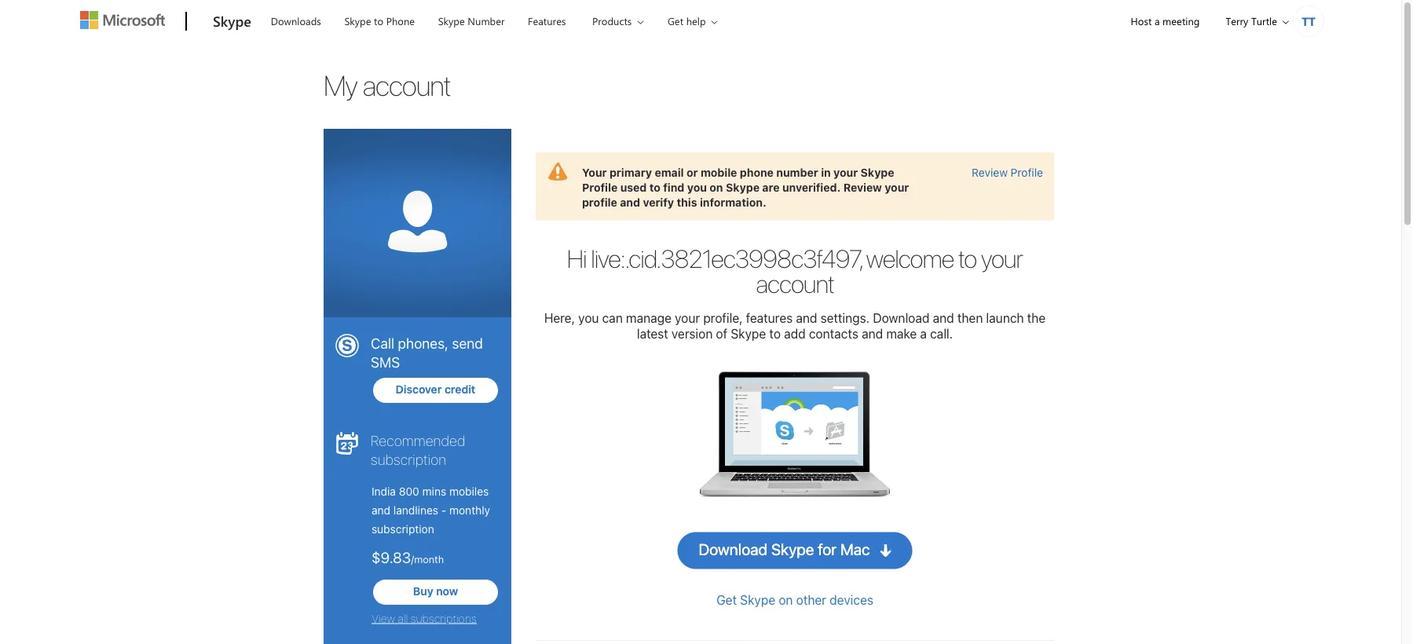 Task type: describe. For each thing, give the bounding box(es) containing it.
skype number link
[[431, 1, 512, 39]]

call phones, send sms link
[[336, 334, 500, 372]]

subscription inside india 800 mins mobiles and landlines - monthly subscription
[[372, 523, 434, 536]]

profile
[[582, 196, 618, 209]]

unverified.
[[783, 181, 841, 194]]

host a meeting link
[[1118, 1, 1214, 41]]

microsoft image
[[80, 11, 165, 29]]

1 horizontal spatial profile
[[1011, 166, 1044, 179]]

downloads
[[271, 14, 321, 28]]

now
[[436, 585, 458, 598]]

skype left the downloads
[[213, 11, 251, 30]]

phones,
[[398, 335, 449, 352]]

skype inside here, you can manage your profile, features and settings. download and then launch the latest version of skype to add contacts and make a call.
[[731, 326, 766, 341]]

skype left number
[[438, 14, 465, 28]]

recommended subscription
[[371, 432, 465, 468]]

review inside your primary email or mobile phone number in your skype profile used to find you on skype are unverified. review your profile and verify this information.
[[844, 181, 882, 194]]

or
[[687, 166, 698, 179]]

credit
[[445, 383, 476, 396]]

make
[[887, 326, 917, 341]]

add
[[784, 326, 806, 341]]

discover
[[396, 383, 442, 396]]

are
[[763, 181, 780, 194]]

$9.83 /month
[[372, 548, 444, 566]]

mac
[[841, 540, 870, 559]]

recommended
[[371, 432, 465, 449]]

live:.cid.3821ec3998c3f497,
[[591, 243, 862, 273]]

products button
[[579, 1, 656, 41]]

to inside hi live:.cid.3821ec3998c3f497, welcome to your account
[[959, 243, 977, 273]]

call phones, send sms
[[371, 335, 483, 370]]

get help
[[668, 14, 706, 28]]

find
[[663, 181, 685, 194]]

landlines
[[394, 504, 438, 517]]

$9.83
[[372, 548, 411, 566]]

alert containing your primary email or mobile phone number in your skype profile used to find you on skype are unverified. review your profile and verify this information.
[[536, 129, 1055, 220]]

1 vertical spatial download
[[699, 540, 768, 559]]

buy
[[413, 585, 433, 598]]

and left make
[[862, 326, 883, 341]]

hi live:.cid.3821ec3998c3f497, welcome to your account
[[567, 243, 1023, 298]]

view all subscriptions link
[[372, 611, 500, 627]]

and up add at right
[[796, 311, 818, 326]]

skype left phone
[[344, 14, 371, 28]]

get help button
[[655, 1, 730, 41]]

number
[[777, 166, 819, 179]]

and inside your primary email or mobile phone number in your skype profile used to find you on skype are unverified. review your profile and verify this information.
[[620, 196, 640, 209]]

skype link
[[205, 1, 259, 43]]

settings.
[[821, 311, 870, 326]]

get skype on other devices
[[717, 593, 874, 608]]

you inside here, you can manage your profile, features and settings. download and then launch the latest version of skype to add contacts and make a call.
[[579, 311, 599, 326]]

here, you can manage your profile, features and settings. download and then launch the latest version of skype to add contacts and make a call.
[[544, 311, 1046, 341]]

india
[[372, 485, 396, 498]]

terry turtle
[[1226, 14, 1278, 28]]

all
[[398, 612, 408, 625]]

then
[[958, 311, 983, 326]]

0 horizontal spatial account
[[362, 68, 451, 101]]

used
[[621, 181, 647, 194]]

other
[[797, 593, 827, 608]]

your right the in
[[834, 166, 858, 179]]

meeting
[[1163, 14, 1200, 28]]

to inside here, you can manage your profile, features and settings. download and then launch the latest version of skype to add contacts and make a call.
[[770, 326, 781, 341]]

primary
[[610, 166, 652, 179]]

features
[[746, 311, 793, 326]]

-
[[441, 504, 447, 517]]

downloads link
[[264, 1, 328, 39]]

monthly
[[449, 504, 490, 517]]

mobile
[[701, 166, 737, 179]]

contacts
[[809, 326, 859, 341]]

get for get skype on other devices
[[717, 593, 737, 608]]

a inside here, you can manage your profile, features and settings. download and then launch the latest version of skype to add contacts and make a call.
[[920, 326, 927, 341]]

profile,
[[704, 311, 743, 326]]

get for get help
[[668, 14, 684, 28]]

skype number
[[438, 14, 505, 28]]

sms
[[371, 354, 400, 370]]

information.
[[700, 196, 767, 209]]

your inside here, you can manage your profile, features and settings. download and then launch the latest version of skype to add contacts and make a call.
[[675, 311, 700, 326]]

800
[[399, 485, 419, 498]]

in
[[821, 166, 831, 179]]

review profile link
[[972, 165, 1044, 181]]

discover credit
[[396, 383, 476, 396]]

buy now link
[[373, 580, 498, 605]]

view
[[372, 612, 395, 625]]

phone
[[740, 166, 774, 179]]

tt
[[1302, 13, 1316, 29]]

discover credit button
[[373, 378, 498, 403]]

number
[[468, 14, 505, 28]]



Task type: locate. For each thing, give the bounding box(es) containing it.
help
[[686, 14, 706, 28]]

and down india
[[372, 504, 391, 517]]

skype
[[213, 11, 251, 30], [344, 14, 371, 28], [438, 14, 465, 28], [861, 166, 895, 179], [726, 181, 760, 194], [731, 326, 766, 341], [772, 540, 814, 559], [740, 593, 776, 608]]

account up here, you can manage your profile, features and settings. download and then launch the latest version of skype to add contacts and make a call.
[[756, 268, 834, 298]]

latest
[[637, 326, 668, 341]]

1 vertical spatial review
[[844, 181, 882, 194]]

1 vertical spatial subscription
[[372, 523, 434, 536]]

0 horizontal spatial on
[[710, 181, 723, 194]]

0 horizontal spatial download
[[699, 540, 768, 559]]

0 vertical spatial review
[[972, 166, 1008, 179]]

get left help
[[668, 14, 684, 28]]

0 vertical spatial you
[[687, 181, 707, 194]]

to left phone
[[374, 14, 384, 28]]

/month
[[411, 553, 444, 565]]

to up verify
[[650, 181, 661, 194]]

0 horizontal spatial profile
[[582, 181, 618, 194]]

manage
[[626, 311, 672, 326]]

1 horizontal spatial review
[[972, 166, 1008, 179]]

to
[[374, 14, 384, 28], [650, 181, 661, 194], [959, 243, 977, 273], [770, 326, 781, 341]]

$9.83 section
[[324, 129, 512, 644]]

subscription down landlines at the bottom
[[372, 523, 434, 536]]

you
[[687, 181, 707, 194], [579, 311, 599, 326]]

view all subscriptions
[[372, 612, 477, 625]]

host
[[1131, 14, 1152, 28]]

download
[[873, 311, 930, 326], [699, 540, 768, 559]]

1 vertical spatial on
[[779, 593, 793, 608]]

a left call.
[[920, 326, 927, 341]]

on down mobile
[[710, 181, 723, 194]]

on inside your primary email or mobile phone number in your skype profile used to find you on skype are unverified. review your profile and verify this information.
[[710, 181, 723, 194]]

a
[[1155, 14, 1160, 28], [920, 326, 927, 341]]

and inside india 800 mins mobiles and landlines - monthly subscription
[[372, 504, 391, 517]]

your primary email or mobile phone number in your skype profile used to find you on skype are unverified. review your profile and verify this information.
[[582, 166, 909, 209]]

0 vertical spatial on
[[710, 181, 723, 194]]

profile
[[1011, 166, 1044, 179], [582, 181, 618, 194]]

on left other
[[779, 593, 793, 608]]

the
[[1028, 311, 1046, 326]]

skype to phone link
[[337, 1, 422, 39]]

profile inside your primary email or mobile phone number in your skype profile used to find you on skype are unverified. review your profile and verify this information.
[[582, 181, 618, 194]]

skype left for
[[772, 540, 814, 559]]

1 horizontal spatial a
[[1155, 14, 1160, 28]]

1 vertical spatial profile
[[582, 181, 618, 194]]

call.
[[930, 326, 953, 341]]

you left the can
[[579, 311, 599, 326]]

account down phone
[[362, 68, 451, 101]]

0 vertical spatial profile
[[1011, 166, 1044, 179]]

my account
[[324, 68, 451, 101]]

your
[[582, 166, 607, 179]]

devices
[[830, 593, 874, 608]]

mins
[[422, 485, 446, 498]]

for
[[818, 540, 837, 559]]

can
[[602, 311, 623, 326]]

subscription inside recommended subscription
[[371, 451, 446, 468]]

0 vertical spatial get
[[668, 14, 684, 28]]

skype right the in
[[861, 166, 895, 179]]

1 horizontal spatial account
[[756, 268, 834, 298]]

on
[[710, 181, 723, 194], [779, 593, 793, 608]]

host a meeting
[[1131, 14, 1200, 28]]

your up version
[[675, 311, 700, 326]]

call
[[371, 335, 394, 352]]

review profile
[[972, 166, 1044, 179]]

subscription down recommended
[[371, 451, 446, 468]]

and up call.
[[933, 311, 954, 326]]

get skype on other devices link
[[717, 593, 874, 608]]

alert
[[536, 129, 1055, 220]]

1 horizontal spatial get
[[717, 593, 737, 608]]

account
[[362, 68, 451, 101], [756, 268, 834, 298]]

and down used on the top of the page
[[620, 196, 640, 209]]

terry
[[1226, 14, 1249, 28]]

you down or
[[687, 181, 707, 194]]

0 vertical spatial subscription
[[371, 451, 446, 468]]

skype up the information.
[[726, 181, 760, 194]]

buy now
[[413, 585, 458, 598]]

0 horizontal spatial a
[[920, 326, 927, 341]]

1 vertical spatial account
[[756, 268, 834, 298]]

my
[[324, 68, 357, 101]]

1 vertical spatial you
[[579, 311, 599, 326]]

send
[[452, 335, 483, 352]]

you inside your primary email or mobile phone number in your skype profile used to find you on skype are unverified. review your profile and verify this information.
[[687, 181, 707, 194]]

to inside your primary email or mobile phone number in your skype profile used to find you on skype are unverified. review your profile and verify this information.
[[650, 181, 661, 194]]

hi
[[567, 243, 587, 273]]

subscriptions
[[411, 612, 477, 625]]

to right welcome
[[959, 243, 977, 273]]

welcome
[[867, 243, 954, 273]]

email
[[655, 166, 684, 179]]

of
[[716, 326, 728, 341]]

this
[[677, 196, 697, 209]]

subscription
[[371, 451, 446, 468], [372, 523, 434, 536]]

1 horizontal spatial you
[[687, 181, 707, 194]]

here,
[[544, 311, 575, 326]]

1 horizontal spatial on
[[779, 593, 793, 608]]

0 vertical spatial download
[[873, 311, 930, 326]]

mobiles
[[449, 485, 489, 498]]

skype to phone
[[344, 14, 415, 28]]

products
[[592, 14, 632, 28]]

1 horizontal spatial download
[[873, 311, 930, 326]]

1 vertical spatial a
[[920, 326, 927, 341]]

verify
[[643, 196, 674, 209]]

a right host
[[1155, 14, 1160, 28]]

0 horizontal spatial review
[[844, 181, 882, 194]]

skype down the features
[[731, 326, 766, 341]]

version
[[672, 326, 713, 341]]

your up launch
[[981, 243, 1023, 273]]

0 vertical spatial account
[[362, 68, 451, 101]]

turtle
[[1252, 14, 1278, 28]]

skype left other
[[740, 593, 776, 608]]

your
[[834, 166, 858, 179], [885, 181, 909, 194], [981, 243, 1023, 273], [675, 311, 700, 326]]

features
[[528, 14, 566, 28]]

to down the features
[[770, 326, 781, 341]]

your up welcome
[[885, 181, 909, 194]]

download skype for mac link
[[678, 532, 913, 569]]

india 800 mins mobiles and landlines - monthly subscription
[[372, 485, 490, 536]]

account inside hi live:.cid.3821ec3998c3f497, welcome to your account
[[756, 268, 834, 298]]

get down download skype for mac
[[717, 593, 737, 608]]

launch
[[987, 311, 1024, 326]]

phone
[[386, 14, 415, 28]]

0 vertical spatial a
[[1155, 14, 1160, 28]]

get inside dropdown button
[[668, 14, 684, 28]]

download skype for mac
[[699, 540, 870, 559]]

0 horizontal spatial you
[[579, 311, 599, 326]]

features link
[[521, 1, 573, 39]]

0 horizontal spatial get
[[668, 14, 684, 28]]

download inside here, you can manage your profile, features and settings. download and then launch the latest version of skype to add contacts and make a call.
[[873, 311, 930, 326]]

your inside hi live:.cid.3821ec3998c3f497, welcome to your account
[[981, 243, 1023, 273]]

review
[[972, 166, 1008, 179], [844, 181, 882, 194]]

1 vertical spatial get
[[717, 593, 737, 608]]

get
[[668, 14, 684, 28], [717, 593, 737, 608]]



Task type: vqa. For each thing, say whether or not it's contained in the screenshot.
View
yes



